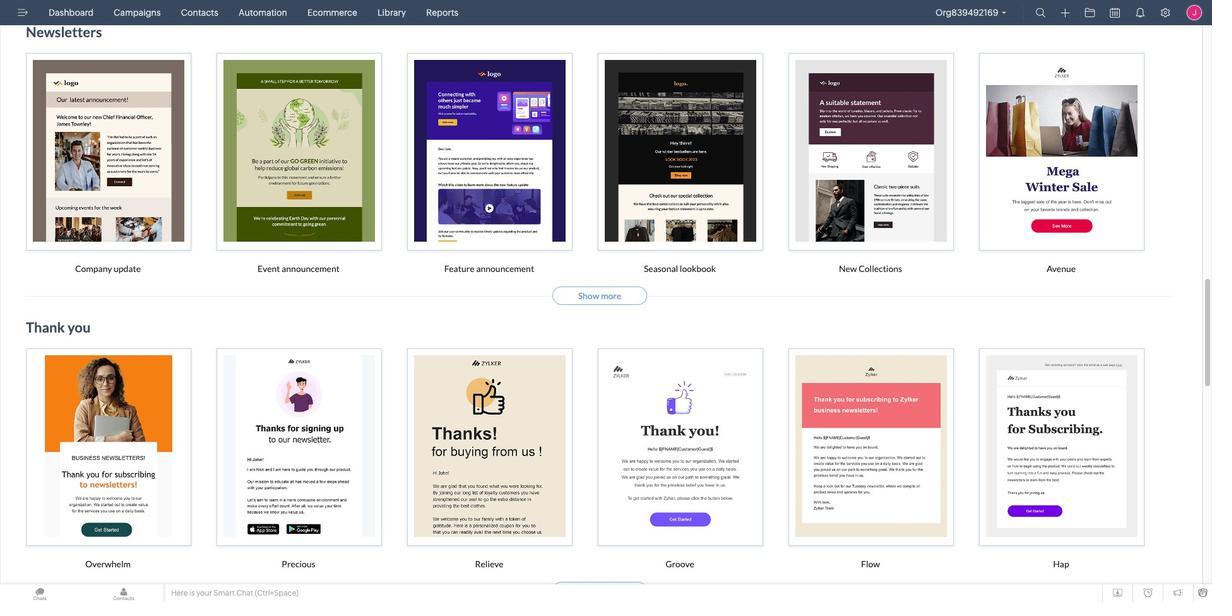 Task type: locate. For each thing, give the bounding box(es) containing it.
folder image
[[1085, 8, 1095, 18]]

chats image
[[0, 585, 80, 602]]

campaigns link
[[109, 0, 166, 25]]

library link
[[373, 0, 411, 25]]

contacts image
[[84, 585, 164, 602]]

your
[[196, 589, 212, 598]]

notifications image
[[1135, 8, 1146, 18]]

(ctrl+space)
[[255, 589, 299, 598]]

reports link
[[421, 0, 464, 25]]

campaigns
[[114, 8, 161, 18]]

here
[[171, 589, 188, 598]]

ecommerce link
[[303, 0, 362, 25]]

library
[[378, 8, 406, 18]]

calendar image
[[1111, 8, 1120, 18]]

dashboard
[[49, 8, 94, 18]]

contacts link
[[176, 0, 223, 25]]

chat
[[236, 589, 253, 598]]

automation link
[[234, 0, 292, 25]]

ecommerce
[[308, 8, 357, 18]]



Task type: describe. For each thing, give the bounding box(es) containing it.
is
[[189, 589, 195, 598]]

smart
[[214, 589, 235, 598]]

contacts
[[181, 8, 218, 18]]

search image
[[1036, 8, 1046, 18]]

quick actions image
[[1061, 8, 1070, 18]]

org839492169
[[936, 8, 999, 18]]

here is your smart chat (ctrl+space)
[[171, 589, 299, 598]]

automation
[[239, 8, 287, 18]]

dashboard link
[[44, 0, 99, 25]]

configure settings image
[[1161, 8, 1171, 18]]

reports
[[426, 8, 459, 18]]



Task type: vqa. For each thing, say whether or not it's contained in the screenshot.
rightmost Analytics
no



